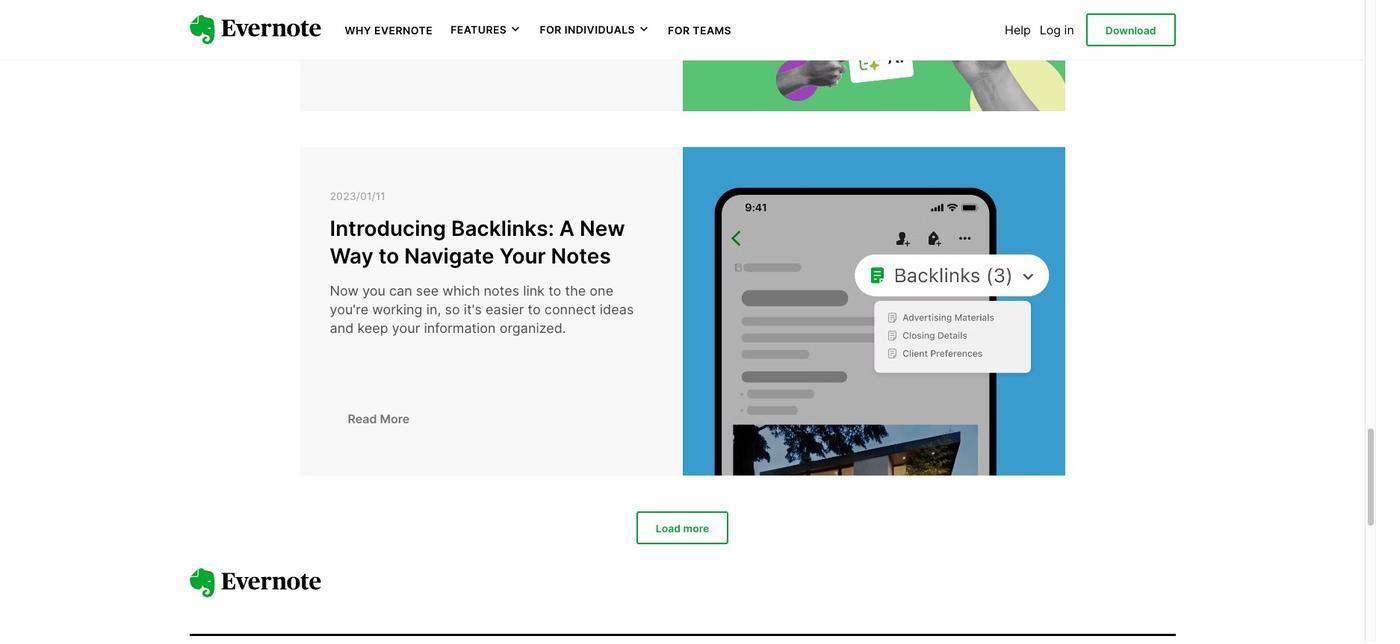 Task type: locate. For each thing, give the bounding box(es) containing it.
load more button
[[637, 512, 729, 545]]

0 vertical spatial read more link
[[330, 39, 428, 69]]

more
[[380, 47, 410, 62], [380, 412, 410, 426]]

0 vertical spatial read more
[[348, 47, 410, 62]]

log in
[[1040, 22, 1075, 37]]

2023/01/11
[[330, 190, 386, 202]]

evernote
[[374, 24, 433, 37]]

0 vertical spatial more
[[380, 47, 410, 62]]

to
[[379, 243, 399, 269], [549, 283, 562, 299], [528, 302, 541, 318]]

the
[[565, 283, 586, 299]]

log
[[1040, 22, 1061, 37]]

1 vertical spatial more
[[380, 412, 410, 426]]

help
[[1005, 22, 1031, 37]]

to left the the
[[549, 283, 562, 299]]

to down link
[[528, 302, 541, 318]]

you
[[363, 283, 386, 299]]

it's
[[464, 302, 482, 318]]

2 horizontal spatial to
[[549, 283, 562, 299]]

easier
[[486, 302, 524, 318]]

2 evernote logo image from the top
[[189, 569, 321, 598]]

features button
[[451, 22, 522, 37]]

introducing backlinks: a new way to navigate your notes link
[[330, 215, 653, 270]]

for individuals
[[540, 23, 635, 36]]

1 vertical spatial read more link
[[330, 404, 428, 434]]

1 horizontal spatial to
[[528, 302, 541, 318]]

2 read from the top
[[348, 412, 377, 426]]

0 horizontal spatial for
[[540, 23, 562, 36]]

why evernote
[[345, 24, 433, 37]]

for
[[540, 23, 562, 36], [668, 24, 690, 37]]

read more
[[348, 47, 410, 62], [348, 412, 410, 426]]

1 horizontal spatial for
[[668, 24, 690, 37]]

2 vertical spatial to
[[528, 302, 541, 318]]

for left teams
[[668, 24, 690, 37]]

2 more from the top
[[380, 412, 410, 426]]

1 vertical spatial to
[[549, 283, 562, 299]]

for left individuals
[[540, 23, 562, 36]]

1 vertical spatial evernote logo image
[[189, 569, 321, 598]]

1 vertical spatial read
[[348, 412, 377, 426]]

notes
[[484, 283, 520, 299]]

1 read from the top
[[348, 47, 377, 62]]

now you can see which notes link to the one you're working in, so it's easier to connect ideas and keep your information organized.
[[330, 283, 634, 337]]

download
[[1106, 24, 1157, 36]]

0 vertical spatial to
[[379, 243, 399, 269]]

navigate
[[404, 243, 494, 269]]

0 vertical spatial read
[[348, 47, 377, 62]]

download link
[[1087, 13, 1176, 46]]

read more link
[[330, 39, 428, 69], [330, 404, 428, 434]]

0 vertical spatial evernote logo image
[[189, 15, 321, 45]]

load more
[[656, 522, 709, 535]]

to down introducing
[[379, 243, 399, 269]]

evernote logo image
[[189, 15, 321, 45], [189, 569, 321, 598]]

introducing backlinks: a new way to navigate your notes
[[330, 216, 625, 269]]

backlinks:
[[451, 216, 554, 242]]

1 vertical spatial read more
[[348, 412, 410, 426]]

0 horizontal spatial to
[[379, 243, 399, 269]]

1 more from the top
[[380, 47, 410, 62]]

for for for teams
[[668, 24, 690, 37]]

for inside button
[[540, 23, 562, 36]]

read
[[348, 47, 377, 62], [348, 412, 377, 426]]

one
[[590, 283, 614, 299]]



Task type: describe. For each thing, give the bounding box(es) containing it.
you're
[[330, 302, 369, 318]]

for teams
[[668, 24, 732, 37]]

2 read more from the top
[[348, 412, 410, 426]]

why
[[345, 24, 372, 37]]

new
[[580, 216, 625, 242]]

for for for individuals
[[540, 23, 562, 36]]

read for 2nd read more link
[[348, 412, 377, 426]]

can
[[389, 283, 412, 299]]

now
[[330, 283, 359, 299]]

teams
[[693, 24, 732, 37]]

connect
[[545, 302, 596, 318]]

a
[[560, 216, 575, 242]]

features
[[451, 23, 507, 36]]

your
[[500, 243, 546, 269]]

link
[[523, 283, 545, 299]]

ideas
[[600, 302, 634, 318]]

and
[[330, 321, 354, 337]]

in
[[1065, 22, 1075, 37]]

for individuals button
[[540, 22, 650, 37]]

1 read more link from the top
[[330, 39, 428, 69]]

log in link
[[1040, 22, 1075, 37]]

individuals
[[565, 23, 635, 36]]

1 read more from the top
[[348, 47, 410, 62]]

load
[[656, 522, 681, 535]]

organized.
[[500, 321, 566, 337]]

more
[[684, 522, 709, 535]]

1 evernote logo image from the top
[[189, 15, 321, 45]]

for teams link
[[668, 22, 732, 37]]

which
[[443, 283, 480, 299]]

so
[[445, 302, 460, 318]]

in,
[[426, 302, 441, 318]]

working
[[372, 302, 423, 318]]

help link
[[1005, 22, 1031, 37]]

information
[[424, 321, 496, 337]]

your
[[392, 321, 420, 337]]

notes
[[551, 243, 611, 269]]

see
[[416, 283, 439, 299]]

way
[[330, 243, 374, 269]]

keep
[[358, 321, 388, 337]]

2 read more link from the top
[[330, 404, 428, 434]]

to inside the introducing backlinks: a new way to navigate your notes
[[379, 243, 399, 269]]

read for first read more link
[[348, 47, 377, 62]]

introducing
[[330, 216, 446, 242]]

why evernote link
[[345, 22, 433, 37]]



Task type: vqa. For each thing, say whether or not it's contained in the screenshot.
Capture
no



